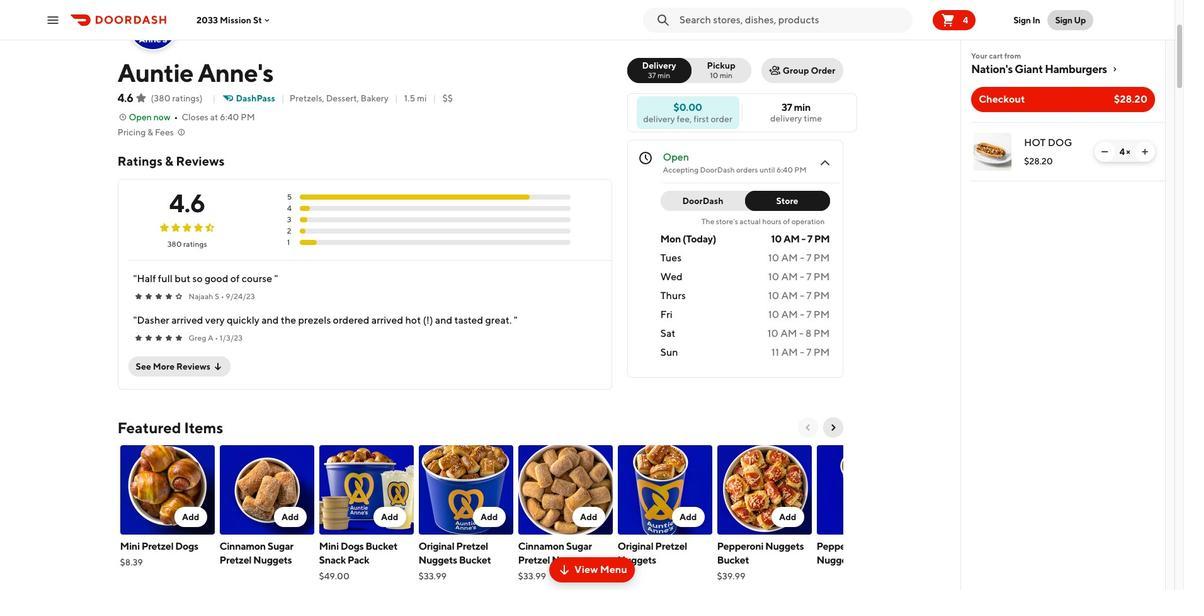 Task type: locate. For each thing, give the bounding box(es) containing it.
mon
[[661, 233, 681, 245]]

delivery left fee,
[[644, 114, 675, 124]]

store's
[[716, 217, 739, 226]]

mini pretzel dogs image
[[120, 446, 215, 535]]

pm
[[241, 112, 255, 122], [795, 165, 807, 175], [815, 233, 830, 245], [814, 252, 830, 264], [814, 271, 830, 283], [814, 290, 830, 302], [814, 309, 830, 321], [814, 328, 830, 340], [814, 347, 830, 359]]

bucket inside mini dogs bucket snack pack $49.00
[[366, 541, 398, 553]]

6 add from the left
[[680, 512, 697, 522]]

0 vertical spatial 4
[[963, 15, 969, 25]]

add button up original pretzel nuggets
[[672, 507, 705, 527]]

pricing & fees
[[118, 127, 174, 137]]

add button up original pretzel nuggets bucket $33.99
[[473, 507, 506, 527]]

open menu image
[[45, 12, 60, 27]]

sign left "up"
[[1056, 15, 1073, 25]]

2 delivery from the left
[[644, 114, 675, 124]]

bucket inside pepperoni nuggets bucket $39.99
[[717, 555, 749, 567]]

10 inside pickup 10 min
[[710, 71, 719, 80]]

10 am - 7 pm
[[772, 233, 830, 245], [769, 252, 830, 264], [769, 271, 830, 283], [769, 290, 830, 302], [769, 309, 830, 321]]

1 vertical spatial doordash
[[683, 196, 724, 206]]

2 add from the left
[[282, 512, 299, 522]]

sugar inside cinnamon sugar pretzel nuggets bucket
[[566, 541, 592, 553]]

• right a on the left of page
[[215, 333, 218, 343]]

6:40 right at
[[220, 112, 239, 122]]

$28.20 down hot
[[1025, 156, 1053, 166]]

1 pepperoni from the left
[[717, 541, 764, 553]]

add button left find restaurant in google maps icon
[[772, 507, 804, 527]]

pm for tues
[[814, 252, 830, 264]]

1 hide store hours image from the top
[[818, 156, 833, 171]]

10 am - 7 pm for wed
[[769, 271, 830, 283]]

0 horizontal spatial 37
[[648, 71, 656, 80]]

7 for sun
[[807, 347, 812, 359]]

5 add from the left
[[580, 512, 598, 522]]

pepperoni down find restaurant in google maps icon
[[817, 541, 863, 553]]

cinnamon inside cinnamon sugar pretzel nuggets
[[220, 541, 266, 553]]

nuggets inside pepperoni pretzel nuggets
[[817, 555, 856, 567]]

mi
[[417, 93, 427, 103]]

1 delivery from the left
[[771, 113, 803, 124]]

pm for sat
[[814, 328, 830, 340]]

0 vertical spatial 4.6
[[118, 91, 133, 105]]

6:40
[[220, 112, 239, 122], [777, 165, 793, 175]]

cinnamon down 'cinnamon sugar pretzel nuggets' image
[[220, 541, 266, 553]]

pretzel inside cinnamon sugar pretzel nuggets bucket
[[518, 555, 550, 567]]

open up pricing & fees
[[129, 112, 152, 122]]

delivery left time
[[771, 113, 803, 124]]

min inside delivery 37 min
[[658, 71, 671, 80]]

add button up view at the bottom
[[573, 507, 605, 527]]

• right now
[[174, 112, 178, 122]]

1 horizontal spatial &
[[165, 154, 173, 168]]

sign for sign up
[[1056, 15, 1073, 25]]

0 vertical spatial doordash
[[700, 165, 735, 175]]

2 original from the left
[[618, 541, 654, 553]]

najaah
[[189, 292, 213, 301]]

1 horizontal spatial mini
[[319, 541, 339, 553]]

pretzel inside mini pretzel dogs $8.39
[[142, 541, 174, 553]]

1 vertical spatial 4.6
[[169, 188, 205, 218]]

1 mini from the left
[[120, 541, 140, 553]]

0 horizontal spatial sugar
[[268, 541, 294, 553]]

1 dogs from the left
[[175, 541, 198, 553]]

1 vertical spatial 37
[[782, 101, 792, 113]]

37 left time
[[782, 101, 792, 113]]

10 for sat
[[768, 328, 779, 340]]

$33.99 inside original pretzel nuggets bucket $33.99
[[419, 572, 447, 582]]

1 horizontal spatial cinnamon
[[518, 541, 565, 553]]

•
[[174, 112, 178, 122], [221, 292, 224, 301], [215, 333, 218, 343]]

7 for tues
[[807, 252, 812, 264]]

reviews for see more reviews
[[176, 362, 211, 372]]

min
[[658, 71, 671, 80], [720, 71, 733, 80], [794, 101, 811, 113]]

nuggets inside pepperoni nuggets bucket $39.99
[[766, 541, 804, 553]]

10 for tues
[[769, 252, 780, 264]]

6:40 right until
[[777, 165, 793, 175]]

1 vertical spatial $28.20
[[1025, 156, 1053, 166]]

1 $33.99 from the left
[[419, 572, 447, 582]]

mini up $8.39
[[120, 541, 140, 553]]

& for ratings
[[165, 154, 173, 168]]

original
[[419, 541, 455, 553], [618, 541, 654, 553]]

featured items heading
[[118, 418, 223, 438]]

pm for wed
[[814, 271, 830, 283]]

3
[[287, 215, 292, 224]]

sugar down 'cinnamon sugar pretzel nuggets' image
[[268, 541, 294, 553]]

mini for mini dogs bucket snack pack
[[319, 541, 339, 553]]

pm for fri
[[814, 309, 830, 321]]

10 am - 7 pm for mon (today)
[[772, 233, 830, 245]]

0 horizontal spatial dogs
[[175, 541, 198, 553]]

auntie
[[118, 58, 193, 88]]

delivery
[[771, 113, 803, 124], [644, 114, 675, 124]]

snack
[[319, 555, 346, 567]]

pack
[[348, 555, 369, 567]]

am for mon (today)
[[784, 233, 800, 245]]

37 up $0.00 delivery fee, first order
[[648, 71, 656, 80]]

9/24/23
[[226, 292, 255, 301]]

pepperoni inside pepperoni nuggets bucket $39.99
[[717, 541, 764, 553]]

0 vertical spatial open
[[129, 112, 152, 122]]

min for pickup
[[720, 71, 733, 80]]

greg a • 1/3/23
[[189, 333, 243, 343]]

add for mini dogs bucket snack pack
[[381, 512, 399, 522]]

380 ratings
[[167, 239, 207, 249]]

1 horizontal spatial open
[[663, 151, 689, 163]]

hide store hours image down time
[[818, 156, 833, 171]]

0 horizontal spatial sign
[[1014, 15, 1031, 25]]

add up mini dogs bucket snack pack $49.00
[[381, 512, 399, 522]]

8
[[806, 328, 812, 340]]

1 horizontal spatial $33.99
[[518, 572, 546, 582]]

previous button of carousel image
[[803, 423, 813, 433]]

1 horizontal spatial 6:40
[[777, 165, 793, 175]]

0 horizontal spatial $28.20
[[1025, 156, 1053, 166]]

ratings
[[183, 239, 207, 249]]

2 sugar from the left
[[566, 541, 592, 553]]

add up original pretzel nuggets bucket $33.99
[[481, 512, 498, 522]]

1 horizontal spatial 4
[[963, 15, 969, 25]]

1 add from the left
[[182, 512, 199, 522]]

pickup 10 min
[[707, 60, 736, 80]]

6:40 inside open accepting doordash orders until 6:40 pm
[[777, 165, 793, 175]]

| up at
[[213, 93, 216, 103]]

0 horizontal spatial $33.99
[[419, 572, 447, 582]]

open accepting doordash orders until 6:40 pm
[[663, 151, 807, 175]]

doordash up the
[[683, 196, 724, 206]]

0 horizontal spatial &
[[148, 127, 153, 137]]

2 vertical spatial 4
[[287, 204, 292, 213]]

1 vertical spatial reviews
[[176, 362, 211, 372]]

doordash
[[700, 165, 735, 175], [683, 196, 724, 206]]

1 vertical spatial 4
[[1120, 147, 1125, 157]]

2 pepperoni from the left
[[817, 541, 863, 553]]

mini up snack
[[319, 541, 339, 553]]

sugar
[[268, 541, 294, 553], [566, 541, 592, 553]]

7 add button from the left
[[772, 507, 804, 527]]

& down "fees"
[[165, 154, 173, 168]]

original pretzel nuggets bucket image
[[419, 446, 513, 535]]

- for thurs
[[800, 290, 805, 302]]

1 vertical spatial open
[[663, 151, 689, 163]]

dogs down mini pretzel dogs image
[[175, 541, 198, 553]]

mini inside mini pretzel dogs $8.39
[[120, 541, 140, 553]]

reviews down greg
[[176, 362, 211, 372]]

1 horizontal spatial 4.6
[[169, 188, 205, 218]]

37 inside delivery 37 min
[[648, 71, 656, 80]]

• for najaah
[[221, 292, 224, 301]]

1
[[287, 238, 290, 247]]

None radio
[[627, 58, 692, 83]]

pretzel for pepperoni pretzel nuggets
[[865, 541, 897, 553]]

0 horizontal spatial delivery
[[644, 114, 675, 124]]

4.6 up open now
[[118, 91, 133, 105]]

| left 1.5
[[395, 93, 398, 103]]

original for original pretzel nuggets
[[618, 541, 654, 553]]

remove one from cart image
[[1100, 147, 1110, 157]]

store hour display option group
[[661, 191, 830, 211]]

sign
[[1014, 15, 1031, 25], [1056, 15, 1073, 25]]

none radio containing delivery
[[627, 58, 692, 83]]

5 add button from the left
[[573, 507, 605, 527]]

2 add button from the left
[[274, 507, 307, 527]]

1 horizontal spatial •
[[215, 333, 218, 343]]

delivery inside $0.00 delivery fee, first order
[[644, 114, 675, 124]]

add up original pretzel nuggets
[[680, 512, 697, 522]]

delivery inside 37 min delivery time
[[771, 113, 803, 124]]

2 cinnamon from the left
[[518, 541, 565, 553]]

reviews down closes
[[176, 154, 225, 168]]

bucket inside cinnamon sugar pretzel nuggets bucket
[[518, 568, 550, 580]]

None radio
[[684, 58, 752, 83]]

0 horizontal spatial •
[[174, 112, 178, 122]]

7
[[808, 233, 813, 245], [807, 252, 812, 264], [807, 271, 812, 283], [807, 290, 812, 302], [807, 309, 812, 321], [807, 347, 812, 359]]

1 vertical spatial &
[[165, 154, 173, 168]]

7 for mon (today)
[[808, 233, 813, 245]]

pepperoni inside pepperoni pretzel nuggets
[[817, 541, 863, 553]]

1 original from the left
[[419, 541, 455, 553]]

0 horizontal spatial cinnamon
[[220, 541, 266, 553]]

pm for sun
[[814, 347, 830, 359]]

add up cinnamon sugar pretzel nuggets
[[282, 512, 299, 522]]

1/3/23
[[220, 333, 243, 343]]

open up accepting
[[663, 151, 689, 163]]

- for tues
[[800, 252, 805, 264]]

ratings & reviews
[[118, 154, 225, 168]]

| right mi
[[433, 93, 436, 103]]

open
[[129, 112, 152, 122], [663, 151, 689, 163]]

1 horizontal spatial min
[[720, 71, 733, 80]]

1 horizontal spatial sign
[[1056, 15, 1073, 25]]

2 vertical spatial •
[[215, 333, 218, 343]]

cinnamon inside cinnamon sugar pretzel nuggets bucket
[[518, 541, 565, 553]]

0 horizontal spatial min
[[658, 71, 671, 80]]

min down group order button
[[794, 101, 811, 113]]

doordash inside button
[[683, 196, 724, 206]]

$$
[[443, 93, 453, 103]]

pretzel for original pretzel nuggets bucket $33.99
[[456, 541, 488, 553]]

from
[[1005, 51, 1022, 60]]

2 hide store hours image from the top
[[818, 540, 833, 555]]

- for fri
[[800, 309, 805, 321]]

3 add from the left
[[381, 512, 399, 522]]

pepperoni for nuggets
[[817, 541, 863, 553]]

2 mini from the left
[[319, 541, 339, 553]]

0 vertical spatial reviews
[[176, 154, 225, 168]]

0 horizontal spatial open
[[129, 112, 152, 122]]

view
[[575, 564, 598, 576]]

min inside pickup 10 min
[[720, 71, 733, 80]]

add left find restaurant in google maps icon
[[779, 512, 797, 522]]

1 sign from the left
[[1014, 15, 1031, 25]]

min inside 37 min delivery time
[[794, 101, 811, 113]]

4
[[963, 15, 969, 25], [1120, 147, 1125, 157], [287, 204, 292, 213]]

mission
[[220, 15, 252, 25]]

pepperoni
[[717, 541, 764, 553], [817, 541, 863, 553]]

cinnamon for cinnamon sugar pretzel nuggets
[[220, 541, 266, 553]]

- for wed
[[800, 271, 805, 283]]

• right s
[[221, 292, 224, 301]]

cinnamon
[[220, 541, 266, 553], [518, 541, 565, 553]]

original inside original pretzel nuggets bucket $33.99
[[419, 541, 455, 553]]

&
[[148, 127, 153, 137], [165, 154, 173, 168]]

1 sugar from the left
[[268, 541, 294, 553]]

am for wed
[[782, 271, 798, 283]]

greg
[[189, 333, 206, 343]]

items
[[184, 419, 223, 437]]

3 add button from the left
[[374, 507, 406, 527]]

doordash left orders
[[700, 165, 735, 175]]

37
[[648, 71, 656, 80], [782, 101, 792, 113]]

& for pricing
[[148, 127, 153, 137]]

• for greg
[[215, 333, 218, 343]]

0 vertical spatial 6:40
[[220, 112, 239, 122]]

add button for pepperoni nuggets bucket
[[772, 507, 804, 527]]

fri
[[661, 309, 673, 321]]

4 | from the left
[[433, 93, 436, 103]]

0 vertical spatial &
[[148, 127, 153, 137]]

4.6 up 380 ratings
[[169, 188, 205, 218]]

pretzel inside original pretzel nuggets bucket $33.99
[[456, 541, 488, 553]]

1 vertical spatial •
[[221, 292, 224, 301]]

add button up cinnamon sugar pretzel nuggets
[[274, 507, 307, 527]]

cinnamon up view menu button
[[518, 541, 565, 553]]

1 horizontal spatial 37
[[782, 101, 792, 113]]

$28.20 up ×
[[1115, 93, 1148, 105]]

bakery
[[361, 93, 389, 103]]

dogs up pack
[[341, 541, 364, 553]]

mini dogs bucket snack pack image
[[319, 446, 414, 535]]

| left pretzels,
[[282, 93, 285, 103]]

reviews inside button
[[176, 362, 211, 372]]

accepting
[[663, 165, 699, 175]]

delivery 37 min
[[642, 60, 677, 80]]

doordash inside open accepting doordash orders until 6:40 pm
[[700, 165, 735, 175]]

auntie anne's
[[118, 58, 273, 88]]

first
[[694, 114, 709, 124]]

closes
[[182, 112, 209, 122]]

original for original pretzel nuggets bucket $33.99
[[419, 541, 455, 553]]

37 inside 37 min delivery time
[[782, 101, 792, 113]]

hide store hours image down find restaurant in google maps icon
[[818, 540, 833, 555]]

6 add button from the left
[[672, 507, 705, 527]]

4.6
[[118, 91, 133, 105], [169, 188, 205, 218]]

0 horizontal spatial pepperoni
[[717, 541, 764, 553]]

Store button
[[745, 191, 830, 211]]

2033 mission st button
[[197, 15, 272, 25]]

actual
[[740, 217, 761, 226]]

1 cinnamon from the left
[[220, 541, 266, 553]]

2 horizontal spatial min
[[794, 101, 811, 113]]

10 am - 7 pm for tues
[[769, 252, 830, 264]]

sugar inside cinnamon sugar pretzel nuggets
[[268, 541, 294, 553]]

min up $0.00 delivery fee, first order
[[658, 71, 671, 80]]

pepperoni up $39.99
[[717, 541, 764, 553]]

hide store hours image
[[818, 156, 833, 171], [818, 540, 833, 555]]

nation's giant hamburgers link
[[972, 62, 1156, 77]]

add button for original pretzel nuggets
[[672, 507, 705, 527]]

am for fri
[[782, 309, 798, 321]]

original inside original pretzel nuggets
[[618, 541, 654, 553]]

2 horizontal spatial •
[[221, 292, 224, 301]]

add button up mini dogs bucket snack pack $49.00
[[374, 507, 406, 527]]

cinnamon for cinnamon sugar pretzel nuggets bucket
[[518, 541, 565, 553]]

najaah s • 9/24/23
[[189, 292, 255, 301]]

& inside button
[[148, 127, 153, 137]]

1 horizontal spatial $28.20
[[1115, 93, 1148, 105]]

pretzel inside pepperoni pretzel nuggets
[[865, 541, 897, 553]]

pretzel
[[142, 541, 174, 553], [456, 541, 488, 553], [656, 541, 688, 553], [865, 541, 897, 553], [220, 555, 252, 567], [518, 555, 550, 567]]

in
[[1033, 15, 1041, 25]]

0 vertical spatial hide store hours image
[[818, 156, 833, 171]]

7 add from the left
[[779, 512, 797, 522]]

4 add button from the left
[[473, 507, 506, 527]]

hide store hours image inside hide store hours button
[[818, 540, 833, 555]]

menu
[[600, 564, 628, 576]]

hot
[[1025, 137, 1046, 149]]

1 vertical spatial hide store hours image
[[818, 540, 833, 555]]

1 horizontal spatial pepperoni
[[817, 541, 863, 553]]

& left "fees"
[[148, 127, 153, 137]]

sign up
[[1056, 15, 1086, 25]]

1 horizontal spatial original
[[618, 541, 654, 553]]

10 for wed
[[769, 271, 780, 283]]

find restaurant in google maps button
[[630, 486, 840, 527]]

cinnamon sugar pretzel nuggets bucket
[[518, 541, 592, 580]]

1 add button from the left
[[175, 507, 207, 527]]

sugar for cinnamon sugar pretzel nuggets
[[268, 541, 294, 553]]

hot dog image
[[974, 133, 1012, 171]]

add up view at the bottom
[[580, 512, 598, 522]]

1 horizontal spatial delivery
[[771, 113, 803, 124]]

0 horizontal spatial 4.6
[[118, 91, 133, 105]]

pepperoni for bucket
[[717, 541, 764, 553]]

add up mini pretzel dogs $8.39
[[182, 512, 199, 522]]

1 | from the left
[[213, 93, 216, 103]]

10 for mon (today)
[[772, 233, 782, 245]]

min for delivery
[[658, 71, 671, 80]]

0 vertical spatial 37
[[648, 71, 656, 80]]

open for open now
[[129, 112, 152, 122]]

$0.00
[[674, 101, 702, 113]]

add button up mini pretzel dogs $8.39
[[175, 507, 207, 527]]

cinnamon sugar pretzel nuggets
[[220, 541, 294, 567]]

auntie anne's image
[[129, 1, 177, 49]]

pretzel inside cinnamon sugar pretzel nuggets
[[220, 555, 252, 567]]

2 sign from the left
[[1056, 15, 1073, 25]]

sugar up view at the bottom
[[566, 541, 592, 553]]

min up order
[[720, 71, 733, 80]]

0 horizontal spatial mini
[[120, 541, 140, 553]]

cinnamon sugar pretzel nuggets bucket image
[[518, 446, 613, 535]]

4 add from the left
[[481, 512, 498, 522]]

2 dogs from the left
[[341, 541, 364, 553]]

0 horizontal spatial original
[[419, 541, 455, 553]]

1 vertical spatial 6:40
[[777, 165, 793, 175]]

1 horizontal spatial dogs
[[341, 541, 364, 553]]

sign left in
[[1014, 15, 1031, 25]]

open inside open accepting doordash orders until 6:40 pm
[[663, 151, 689, 163]]

nuggets inside original pretzel nuggets
[[618, 555, 657, 567]]

dogs
[[175, 541, 198, 553], [341, 541, 364, 553]]

mini inside mini dogs bucket snack pack $49.00
[[319, 541, 339, 553]]

add for original pretzel nuggets
[[680, 512, 697, 522]]

1 horizontal spatial sugar
[[566, 541, 592, 553]]

pretzel inside original pretzel nuggets
[[656, 541, 688, 553]]

2 $33.99 from the left
[[518, 572, 546, 582]]

0 vertical spatial $28.20
[[1115, 93, 1148, 105]]

add button for mini dogs bucket snack pack
[[374, 507, 406, 527]]

sign in
[[1014, 15, 1041, 25]]



Task type: vqa. For each thing, say whether or not it's contained in the screenshot.
the "Bucket"
yes



Task type: describe. For each thing, give the bounding box(es) containing it.
ratings)
[[172, 93, 203, 103]]

pricing
[[118, 127, 146, 137]]

original pretzel nuggets bucket $33.99
[[419, 541, 491, 582]]

time
[[804, 113, 822, 124]]

am for thurs
[[782, 290, 798, 302]]

10 am - 8 pm
[[768, 328, 830, 340]]

dog
[[1048, 137, 1073, 149]]

add for original pretzel nuggets bucket
[[481, 512, 498, 522]]

DoorDash button
[[661, 191, 753, 211]]

hot dog
[[1025, 137, 1073, 149]]

2 | from the left
[[282, 93, 285, 103]]

group
[[783, 66, 810, 76]]

see more reviews button
[[128, 357, 231, 377]]

- for mon (today)
[[802, 233, 806, 245]]

pm for mon (today)
[[815, 233, 830, 245]]

store
[[777, 196, 799, 206]]

pepperoni nuggets bucket $39.99
[[717, 541, 804, 582]]

until
[[760, 165, 775, 175]]

ratings
[[118, 154, 163, 168]]

pm for thurs
[[814, 290, 830, 302]]

bucket inside original pretzel nuggets bucket $33.99
[[459, 555, 491, 567]]

(380
[[151, 93, 171, 103]]

37 min delivery time
[[771, 101, 822, 124]]

am for tues
[[782, 252, 798, 264]]

fee,
[[677, 114, 692, 124]]

4 ×
[[1120, 147, 1131, 157]]

none radio containing pickup
[[684, 58, 752, 83]]

(380 ratings)
[[151, 93, 203, 103]]

see
[[136, 362, 151, 372]]

order
[[811, 66, 836, 76]]

your
[[972, 51, 988, 60]]

group order
[[783, 66, 836, 76]]

0 horizontal spatial 6:40
[[220, 112, 239, 122]]

dashpass
[[236, 93, 275, 103]]

dashpass |
[[236, 93, 285, 103]]

sign in link
[[1007, 7, 1048, 32]]

up
[[1075, 15, 1086, 25]]

pickup
[[707, 60, 736, 71]]

0 vertical spatial •
[[174, 112, 178, 122]]

am for sat
[[781, 328, 798, 340]]

$49.00
[[319, 572, 350, 582]]

fees
[[155, 127, 174, 137]]

pretzels,
[[290, 93, 325, 103]]

pepperoni nuggets bucket image
[[717, 446, 812, 535]]

dogs inside mini pretzel dogs $8.39
[[175, 541, 198, 553]]

sugar for cinnamon sugar pretzel nuggets bucket
[[566, 541, 592, 553]]

open now
[[129, 112, 171, 122]]

11 am - 7 pm
[[772, 347, 830, 359]]

cinnamon sugar pretzel nuggets image
[[220, 446, 314, 535]]

7 for wed
[[807, 271, 812, 283]]

original pretzel nuggets image
[[618, 446, 712, 535]]

sat
[[661, 328, 676, 340]]

s
[[215, 292, 219, 301]]

sun
[[661, 347, 678, 359]]

4 button
[[933, 10, 976, 30]]

wed
[[661, 271, 683, 283]]

add button for original pretzel nuggets bucket
[[473, 507, 506, 527]]

add button for cinnamon sugar pretzel nuggets
[[274, 507, 307, 527]]

mini pretzel dogs $8.39
[[120, 541, 198, 568]]

anne's
[[198, 58, 273, 88]]

dogs inside mini dogs bucket snack pack $49.00
[[341, 541, 364, 553]]

Store search: begin typing to search for stores available on DoorDash text field
[[680, 13, 908, 27]]

mini for mini pretzel dogs
[[120, 541, 140, 553]]

pepperoni pretzel nuggets
[[817, 541, 897, 567]]

10 for thurs
[[769, 290, 780, 302]]

sign up link
[[1048, 10, 1094, 30]]

see more reviews
[[136, 362, 211, 372]]

7 for fri
[[807, 309, 812, 321]]

2033
[[197, 15, 218, 25]]

pm inside open accepting doordash orders until 6:40 pm
[[795, 165, 807, 175]]

the store's actual hours of operation
[[702, 217, 825, 226]]

4 inside button
[[963, 15, 969, 25]]

mon (today)
[[661, 233, 717, 245]]

featured
[[118, 419, 181, 437]]

add for cinnamon sugar pretzel nuggets bucket
[[580, 512, 598, 522]]

- for sun
[[800, 347, 805, 359]]

at
[[210, 112, 218, 122]]

pretzel for original pretzel nuggets
[[656, 541, 688, 553]]

sign for sign in
[[1014, 15, 1031, 25]]

next button of carousel image
[[828, 423, 838, 433]]

find restaurant in google maps image
[[818, 499, 833, 514]]

the
[[702, 217, 715, 226]]

thurs
[[661, 290, 686, 302]]

5
[[287, 192, 292, 202]]

more
[[153, 362, 175, 372]]

mini dogs bucket snack pack $49.00
[[319, 541, 398, 582]]

st
[[253, 15, 262, 25]]

• closes at 6:40 pm
[[174, 112, 255, 122]]

$39.99
[[717, 572, 746, 582]]

add for pepperoni nuggets bucket
[[779, 512, 797, 522]]

am for sun
[[782, 347, 798, 359]]

2 horizontal spatial 4
[[1120, 147, 1125, 157]]

$28.20 for checkout
[[1115, 93, 1148, 105]]

nuggets inside cinnamon sugar pretzel nuggets bucket
[[552, 555, 591, 567]]

operation
[[792, 217, 825, 226]]

orders
[[737, 165, 758, 175]]

0 horizontal spatial 4
[[287, 204, 292, 213]]

add for cinnamon sugar pretzel nuggets
[[282, 512, 299, 522]]

of
[[783, 217, 790, 226]]

your cart from
[[972, 51, 1022, 60]]

$28.20 for hot dog
[[1025, 156, 1053, 166]]

original pretzel nuggets
[[618, 541, 688, 567]]

2033 mission st
[[197, 15, 262, 25]]

nuggets inside original pretzel nuggets bucket $33.99
[[419, 555, 457, 567]]

7 for thurs
[[807, 290, 812, 302]]

view menu button
[[550, 558, 635, 583]]

1.5
[[404, 93, 415, 103]]

nation's
[[972, 62, 1013, 76]]

group order button
[[762, 58, 843, 83]]

order methods option group
[[627, 58, 752, 83]]

pepperoni pretzel nuggets button
[[815, 443, 914, 573]]

add button for cinnamon sugar pretzel nuggets bucket
[[573, 507, 605, 527]]

nuggets inside cinnamon sugar pretzel nuggets
[[253, 555, 292, 567]]

add one to cart image
[[1141, 147, 1151, 157]]

2
[[287, 226, 291, 236]]

380
[[167, 239, 182, 249]]

hide store hours button
[[630, 527, 840, 568]]

10 am - 7 pm for thurs
[[769, 290, 830, 302]]

reviews for ratings & reviews
[[176, 154, 225, 168]]

11
[[772, 347, 780, 359]]

- for sat
[[800, 328, 804, 340]]

10 for fri
[[769, 309, 780, 321]]

view menu
[[575, 564, 628, 576]]

3 | from the left
[[395, 93, 398, 103]]

order
[[711, 114, 733, 124]]

open for open accepting doordash orders until 6:40 pm
[[663, 151, 689, 163]]

giant
[[1015, 62, 1043, 76]]

pretzel for mini pretzel dogs $8.39
[[142, 541, 174, 553]]

featured items
[[118, 419, 223, 437]]

add for mini pretzel dogs
[[182, 512, 199, 522]]

add button for mini pretzel dogs
[[175, 507, 207, 527]]

10 am - 7 pm for fri
[[769, 309, 830, 321]]



